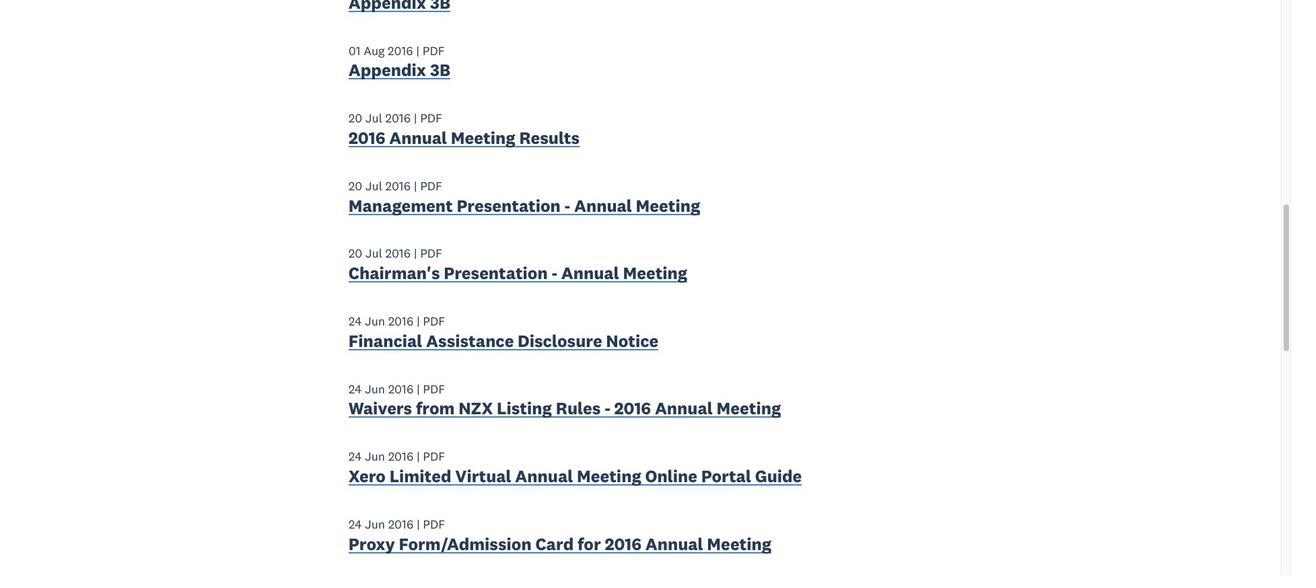 Task type: describe. For each thing, give the bounding box(es) containing it.
2016 for proxy form/admission card for 2016 annual meeting
[[388, 517, 414, 533]]

pdf for waivers
[[423, 382, 445, 397]]

results
[[520, 127, 580, 149]]

financial assistance disclosure notice link
[[349, 331, 659, 355]]

jun for waivers
[[365, 382, 385, 397]]

jun for xero
[[365, 449, 385, 465]]

pdf for appendix
[[423, 43, 445, 58]]

appendix
[[349, 60, 426, 81]]

notice
[[606, 331, 659, 352]]

- inside 24 jun 2016 | pdf waivers from nzx listing rules - 2016 annual meeting
[[605, 398, 611, 420]]

3b
[[430, 60, 451, 81]]

chairman's
[[349, 263, 440, 284]]

annual inside 24 jun 2016 | pdf waivers from nzx listing rules - 2016 annual meeting
[[655, 398, 713, 420]]

disclosure
[[518, 331, 603, 352]]

presentation for chairman's
[[444, 263, 548, 284]]

| for proxy
[[417, 517, 420, 533]]

portal
[[702, 466, 752, 488]]

xero limited virtual annual meeting online portal guide link
[[349, 466, 802, 491]]

20 for 2016
[[349, 111, 363, 126]]

meeting inside '20 jul 2016 | pdf 2016 annual meeting results'
[[451, 127, 516, 149]]

20 jul 2016 | pdf management presentation  - annual meeting
[[349, 178, 701, 217]]

meeting inside the 20 jul 2016 | pdf chairman's presentation - annual meeting
[[623, 263, 688, 284]]

24 jun 2016 | pdf xero limited virtual annual meeting online portal guide
[[349, 449, 802, 488]]

| for appendix
[[416, 43, 420, 58]]

2016 for management presentation  - annual meeting
[[386, 178, 411, 194]]

24 for proxy
[[349, 517, 362, 533]]

pdf for 2016
[[420, 111, 443, 126]]

jul for 2016
[[366, 111, 383, 126]]

- for chairman's
[[552, 263, 558, 284]]

appendix 3b link
[[349, 60, 451, 84]]

pdf for xero
[[423, 449, 445, 465]]

aug
[[364, 43, 385, 58]]

listing
[[497, 398, 552, 420]]

| for xero
[[417, 449, 420, 465]]

meeting inside 24 jun 2016 | pdf waivers from nzx listing rules - 2016 annual meeting
[[717, 398, 782, 420]]

jul for chairman's
[[366, 246, 383, 262]]

annual inside 20 jul 2016 | pdf management presentation  - annual meeting
[[575, 195, 632, 217]]

2016 for 2016 annual meeting results
[[386, 111, 411, 126]]

nzx
[[459, 398, 493, 420]]

| for financial
[[417, 314, 420, 329]]

pdf for proxy
[[423, 517, 445, 533]]

from
[[416, 398, 455, 420]]

20 jul 2016 | pdf 2016 annual meeting results
[[349, 111, 580, 149]]

meeting inside 20 jul 2016 | pdf management presentation  - annual meeting
[[636, 195, 701, 217]]

waivers from nzx listing rules - 2016 annual meeting link
[[349, 398, 782, 423]]

proxy form/admission card for 2016 annual meeting link
[[349, 534, 772, 559]]

assistance
[[426, 331, 514, 352]]

| for waivers
[[417, 382, 420, 397]]

limited
[[390, 466, 452, 488]]

xero
[[349, 466, 386, 488]]

waivers
[[349, 398, 412, 420]]

proxy
[[349, 534, 395, 555]]



Task type: locate. For each thing, give the bounding box(es) containing it.
pdf inside 20 jul 2016 | pdf management presentation  - annual meeting
[[420, 178, 443, 194]]

01 aug 2016 | pdf appendix 3b
[[349, 43, 451, 81]]

24 up "proxy"
[[349, 517, 362, 533]]

- inside 20 jul 2016 | pdf management presentation  - annual meeting
[[565, 195, 571, 217]]

2 jun from the top
[[365, 382, 385, 397]]

presentation
[[457, 195, 561, 217], [444, 263, 548, 284]]

| for chairman's
[[414, 246, 417, 262]]

annual inside the 20 jul 2016 | pdf chairman's presentation - annual meeting
[[562, 263, 619, 284]]

2016 for appendix 3b
[[388, 43, 413, 58]]

3 jun from the top
[[365, 449, 385, 465]]

presentation inside the 20 jul 2016 | pdf chairman's presentation - annual meeting
[[444, 263, 548, 284]]

| inside 24 jun 2016 | pdf financial assistance disclosure notice
[[417, 314, 420, 329]]

pdf for chairman's
[[420, 246, 443, 262]]

20 for chairman's
[[349, 246, 363, 262]]

24 up waivers on the left bottom
[[349, 382, 362, 397]]

pdf inside the 20 jul 2016 | pdf chairman's presentation - annual meeting
[[420, 246, 443, 262]]

jul inside 20 jul 2016 | pdf management presentation  - annual meeting
[[366, 178, 383, 194]]

| inside 24 jun 2016 | pdf proxy form/admission card for 2016 annual meeting
[[417, 517, 420, 533]]

0 vertical spatial jul
[[366, 111, 383, 126]]

jun for proxy
[[365, 517, 385, 533]]

pdf inside 24 jun 2016 | pdf proxy form/admission card for 2016 annual meeting
[[423, 517, 445, 533]]

24
[[349, 314, 362, 329], [349, 382, 362, 397], [349, 449, 362, 465], [349, 517, 362, 533]]

jun inside 24 jun 2016 | pdf xero limited virtual annual meeting online portal guide
[[365, 449, 385, 465]]

| inside 20 jul 2016 | pdf management presentation  - annual meeting
[[414, 178, 417, 194]]

online
[[646, 466, 698, 488]]

3 24 from the top
[[349, 449, 362, 465]]

|
[[416, 43, 420, 58], [414, 111, 417, 126], [414, 178, 417, 194], [414, 246, 417, 262], [417, 314, 420, 329], [417, 382, 420, 397], [417, 449, 420, 465], [417, 517, 420, 533]]

pdf inside '20 jul 2016 | pdf 2016 annual meeting results'
[[420, 111, 443, 126]]

annual inside 24 jun 2016 | pdf xero limited virtual annual meeting online portal guide
[[515, 466, 573, 488]]

24 up financial
[[349, 314, 362, 329]]

virtual
[[456, 466, 512, 488]]

| up appendix 3b link
[[416, 43, 420, 58]]

24 inside 24 jun 2016 | pdf proxy form/admission card for 2016 annual meeting
[[349, 517, 362, 533]]

jul
[[366, 111, 383, 126], [366, 178, 383, 194], [366, 246, 383, 262]]

2016 for waivers from nzx listing rules - 2016 annual meeting
[[388, 382, 414, 397]]

pdf inside 01 aug 2016 | pdf appendix 3b
[[423, 43, 445, 58]]

2016 inside 24 jun 2016 | pdf xero limited virtual annual meeting online portal guide
[[388, 449, 414, 465]]

| down appendix 3b link
[[414, 111, 417, 126]]

meeting inside 24 jun 2016 | pdf proxy form/admission card for 2016 annual meeting
[[707, 534, 772, 555]]

2016 inside 01 aug 2016 | pdf appendix 3b
[[388, 43, 413, 58]]

2 vertical spatial jul
[[366, 246, 383, 262]]

for
[[578, 534, 601, 555]]

20 up management
[[349, 178, 363, 194]]

| up financial
[[417, 314, 420, 329]]

| inside 01 aug 2016 | pdf appendix 3b
[[416, 43, 420, 58]]

chairman's presentation - annual meeting link
[[349, 263, 688, 288]]

pdf up 2016 annual meeting results link
[[420, 111, 443, 126]]

jul inside the 20 jul 2016 | pdf chairman's presentation - annual meeting
[[366, 246, 383, 262]]

4 24 from the top
[[349, 517, 362, 533]]

24 inside 24 jun 2016 | pdf xero limited virtual annual meeting online portal guide
[[349, 449, 362, 465]]

jun inside 24 jun 2016 | pdf proxy form/admission card for 2016 annual meeting
[[365, 517, 385, 533]]

jun up waivers on the left bottom
[[365, 382, 385, 397]]

annual inside '20 jul 2016 | pdf 2016 annual meeting results'
[[389, 127, 447, 149]]

01
[[349, 43, 361, 58]]

pdf up form/admission
[[423, 517, 445, 533]]

| inside 24 jun 2016 | pdf xero limited virtual annual meeting online portal guide
[[417, 449, 420, 465]]

0 vertical spatial -
[[565, 195, 571, 217]]

| inside 24 jun 2016 | pdf waivers from nzx listing rules - 2016 annual meeting
[[417, 382, 420, 397]]

presentation up 24 jun 2016 | pdf financial assistance disclosure notice
[[444, 263, 548, 284]]

1 20 from the top
[[349, 111, 363, 126]]

1 vertical spatial 20
[[349, 178, 363, 194]]

- inside the 20 jul 2016 | pdf chairman's presentation - annual meeting
[[552, 263, 558, 284]]

jun inside 24 jun 2016 | pdf waivers from nzx listing rules - 2016 annual meeting
[[365, 382, 385, 397]]

form/admission
[[399, 534, 532, 555]]

2016 for xero limited virtual annual meeting online portal guide
[[388, 449, 414, 465]]

meeting
[[451, 127, 516, 149], [636, 195, 701, 217], [623, 263, 688, 284], [717, 398, 782, 420], [577, 466, 642, 488], [707, 534, 772, 555]]

20 inside the 20 jul 2016 | pdf chairman's presentation - annual meeting
[[349, 246, 363, 262]]

20
[[349, 111, 363, 126], [349, 178, 363, 194], [349, 246, 363, 262]]

1 24 from the top
[[349, 314, 362, 329]]

| up from
[[417, 382, 420, 397]]

2016 inside the 20 jul 2016 | pdf chairman's presentation - annual meeting
[[386, 246, 411, 262]]

1 jul from the top
[[366, 111, 383, 126]]

24 inside 24 jun 2016 | pdf waivers from nzx listing rules - 2016 annual meeting
[[349, 382, 362, 397]]

jul up chairman's
[[366, 246, 383, 262]]

20 inside 20 jul 2016 | pdf management presentation  - annual meeting
[[349, 178, 363, 194]]

jul down appendix
[[366, 111, 383, 126]]

2 24 from the top
[[349, 382, 362, 397]]

pdf up chairman's
[[420, 246, 443, 262]]

1 vertical spatial jul
[[366, 178, 383, 194]]

presentation inside 20 jul 2016 | pdf management presentation  - annual meeting
[[457, 195, 561, 217]]

24 jun 2016 | pdf waivers from nzx listing rules - 2016 annual meeting
[[349, 382, 782, 420]]

jul inside '20 jul 2016 | pdf 2016 annual meeting results'
[[366, 111, 383, 126]]

2 vertical spatial -
[[605, 398, 611, 420]]

2016 inside 24 jun 2016 | pdf financial assistance disclosure notice
[[388, 314, 414, 329]]

2 horizontal spatial -
[[605, 398, 611, 420]]

24 jun 2016 | pdf financial assistance disclosure notice
[[349, 314, 659, 352]]

2016 annual meeting results link
[[349, 127, 580, 152]]

jun inside 24 jun 2016 | pdf financial assistance disclosure notice
[[365, 314, 385, 329]]

2 20 from the top
[[349, 178, 363, 194]]

1 vertical spatial presentation
[[444, 263, 548, 284]]

| down limited
[[417, 517, 420, 533]]

financial
[[349, 331, 423, 352]]

| up chairman's
[[414, 246, 417, 262]]

2016 for chairman's presentation - annual meeting
[[386, 246, 411, 262]]

jul up management
[[366, 178, 383, 194]]

| inside the 20 jul 2016 | pdf chairman's presentation - annual meeting
[[414, 246, 417, 262]]

20 inside '20 jul 2016 | pdf 2016 annual meeting results'
[[349, 111, 363, 126]]

4 jun from the top
[[365, 517, 385, 533]]

1 horizontal spatial -
[[565, 195, 571, 217]]

annual
[[389, 127, 447, 149], [575, 195, 632, 217], [562, 263, 619, 284], [655, 398, 713, 420], [515, 466, 573, 488], [646, 534, 704, 555]]

2016 for financial assistance disclosure notice
[[388, 314, 414, 329]]

2016
[[388, 43, 413, 58], [386, 111, 411, 126], [349, 127, 386, 149], [386, 178, 411, 194], [386, 246, 411, 262], [388, 314, 414, 329], [388, 382, 414, 397], [615, 398, 651, 420], [388, 449, 414, 465], [388, 517, 414, 533], [605, 534, 642, 555]]

24 jun 2016 | pdf proxy form/admission card for 2016 annual meeting
[[349, 517, 772, 555]]

pdf inside 24 jun 2016 | pdf waivers from nzx listing rules - 2016 annual meeting
[[423, 382, 445, 397]]

0 horizontal spatial -
[[552, 263, 558, 284]]

2 jul from the top
[[366, 178, 383, 194]]

20 for management
[[349, 178, 363, 194]]

jun
[[365, 314, 385, 329], [365, 382, 385, 397], [365, 449, 385, 465], [365, 517, 385, 533]]

20 down appendix
[[349, 111, 363, 126]]

management
[[349, 195, 453, 217]]

2016 inside 20 jul 2016 | pdf management presentation  - annual meeting
[[386, 178, 411, 194]]

20 jul 2016 | pdf chairman's presentation - annual meeting
[[349, 246, 688, 284]]

1 vertical spatial -
[[552, 263, 558, 284]]

| up limited
[[417, 449, 420, 465]]

rules
[[556, 398, 601, 420]]

jun up financial
[[365, 314, 385, 329]]

pdf for management
[[420, 178, 443, 194]]

presentation up the 20 jul 2016 | pdf chairman's presentation - annual meeting
[[457, 195, 561, 217]]

presentation for management
[[457, 195, 561, 217]]

0 vertical spatial 20
[[349, 111, 363, 126]]

pdf for financial
[[423, 314, 445, 329]]

guide
[[756, 466, 802, 488]]

1 jun from the top
[[365, 314, 385, 329]]

meeting inside 24 jun 2016 | pdf xero limited virtual annual meeting online portal guide
[[577, 466, 642, 488]]

pdf up from
[[423, 382, 445, 397]]

24 for waivers
[[349, 382, 362, 397]]

pdf
[[423, 43, 445, 58], [420, 111, 443, 126], [420, 178, 443, 194], [420, 246, 443, 262], [423, 314, 445, 329], [423, 382, 445, 397], [423, 449, 445, 465], [423, 517, 445, 533]]

24 for xero
[[349, 449, 362, 465]]

jul for management
[[366, 178, 383, 194]]

card
[[536, 534, 574, 555]]

pdf up "assistance"
[[423, 314, 445, 329]]

| for management
[[414, 178, 417, 194]]

pdf up management
[[420, 178, 443, 194]]

jun for financial
[[365, 314, 385, 329]]

-
[[565, 195, 571, 217], [552, 263, 558, 284], [605, 398, 611, 420]]

3 20 from the top
[[349, 246, 363, 262]]

pdf inside 24 jun 2016 | pdf xero limited virtual annual meeting online portal guide
[[423, 449, 445, 465]]

| inside '20 jul 2016 | pdf 2016 annual meeting results'
[[414, 111, 417, 126]]

jun up "proxy"
[[365, 517, 385, 533]]

0 vertical spatial presentation
[[457, 195, 561, 217]]

management presentation  - annual meeting link
[[349, 195, 701, 220]]

20 up chairman's
[[349, 246, 363, 262]]

- for management
[[565, 195, 571, 217]]

24 inside 24 jun 2016 | pdf financial assistance disclosure notice
[[349, 314, 362, 329]]

| for 2016
[[414, 111, 417, 126]]

jun up the xero
[[365, 449, 385, 465]]

3 jul from the top
[[366, 246, 383, 262]]

pdf inside 24 jun 2016 | pdf financial assistance disclosure notice
[[423, 314, 445, 329]]

annual inside 24 jun 2016 | pdf proxy form/admission card for 2016 annual meeting
[[646, 534, 704, 555]]

24 for financial
[[349, 314, 362, 329]]

2 vertical spatial 20
[[349, 246, 363, 262]]

24 up the xero
[[349, 449, 362, 465]]

pdf up 3b
[[423, 43, 445, 58]]

pdf up limited
[[423, 449, 445, 465]]

| up management
[[414, 178, 417, 194]]



Task type: vqa. For each thing, say whether or not it's contained in the screenshot.
2016 Annual Meeting Results link
yes



